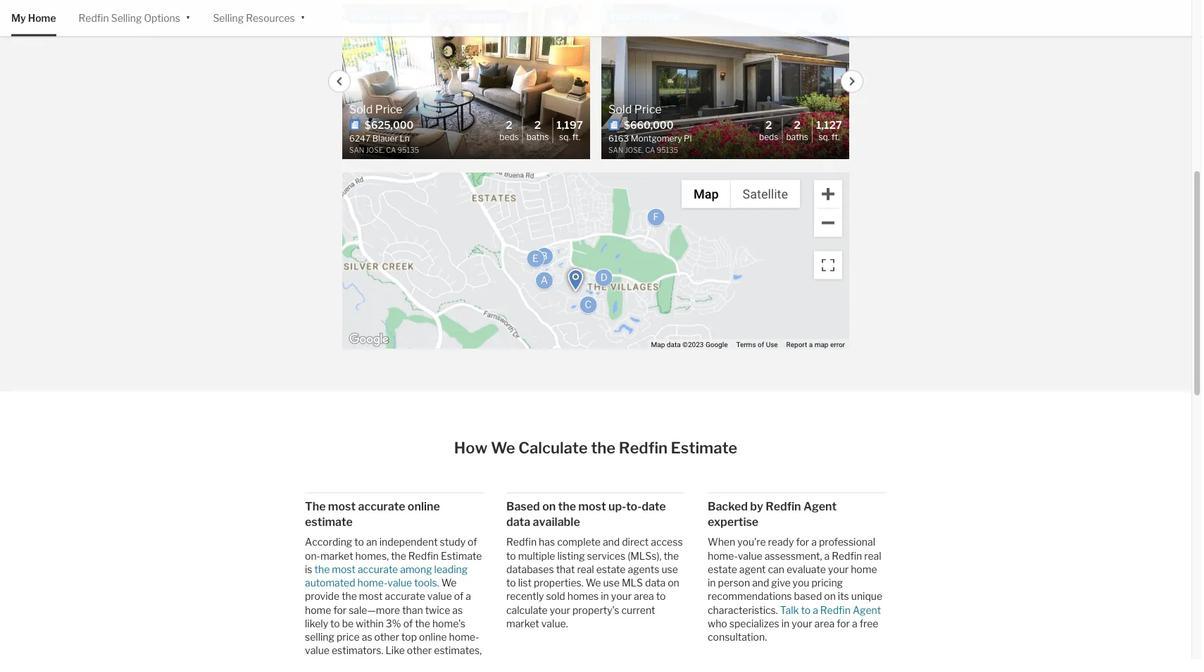 Task type: describe. For each thing, give the bounding box(es) containing it.
sold for c
[[351, 12, 371, 21]]

1 vertical spatial use
[[603, 577, 620, 589]]

the down than
[[415, 618, 430, 630]]

market inside redfin has complete and direct access to multiple listing services (mlss), the databases that real estate agents use to list properties. we use mls data on recently sold homes in your area to calculate your property's current market value.
[[506, 618, 539, 630]]

map data ©2023 google
[[651, 340, 728, 349]]

google
[[706, 340, 728, 349]]

©2023
[[682, 340, 704, 349]]

map button
[[682, 180, 731, 208]]

selling inside selling resources ▾
[[213, 12, 244, 24]]

menu bar containing map
[[682, 180, 800, 208]]

to down agents
[[656, 591, 666, 602]]

1 vertical spatial as
[[362, 631, 372, 643]]

is inside we provide the most accurate value of a home for sale—more than twice as likely to be within 3% of the home's selling price as other top online home- value estimators. like other estimates, this is not a formal apprai
[[324, 658, 331, 659]]

map for map
[[694, 187, 719, 201]]

to inside the talk to a redfin agent who specializes in your area for a free consultation.
[[801, 604, 811, 616]]

3d
[[437, 12, 447, 21]]

based
[[794, 591, 822, 602]]

and inside redfin has complete and direct access to multiple listing services (mlss), the databases that real estate agents use to list properties. we use mls data on recently sold homes in your area to calculate your property's current market value.
[[603, 536, 620, 548]]

of left use
[[758, 340, 764, 349]]

recommendations
[[708, 591, 792, 602]]

the most accurate among leading automated home-value tools.
[[305, 563, 468, 589]]

ready
[[768, 536, 794, 548]]

based on the most up-to-date data available
[[506, 500, 666, 529]]

to left list on the left
[[506, 577, 516, 589]]

selling resources ▾
[[213, 11, 305, 24]]

not
[[334, 658, 349, 659]]

satellite
[[743, 187, 788, 201]]

and inside when you're ready for a professional home-value assessment, a redfin real estate agent can evaluate your home in person and give you pricing recommendations based on its unique characteristics.
[[752, 577, 769, 589]]

my home
[[11, 12, 56, 24]]

home- for most
[[357, 577, 388, 589]]

value up twice
[[427, 591, 452, 602]]

estimators.
[[332, 645, 383, 657]]

formal
[[359, 658, 389, 659]]

aug for c
[[373, 12, 388, 21]]

to inside according to an independent study of on-market homes, the redfin estimate is
[[354, 536, 364, 548]]

of inside according to an independent study of on-market homes, the redfin estimate is
[[468, 536, 477, 548]]

1 horizontal spatial estimate
[[671, 438, 737, 457]]

redfin inside redfin has complete and direct access to multiple listing services (mlss), the databases that real estate agents use to list properties. we use mls data on recently sold homes in your area to calculate your property's current market value.
[[506, 536, 537, 548]]

complete
[[557, 536, 601, 548]]

a up assessment,
[[811, 536, 817, 548]]

report a map error
[[786, 340, 845, 349]]

previous image
[[335, 77, 343, 86]]

1 horizontal spatial as
[[452, 604, 463, 616]]

3%
[[386, 618, 401, 630]]

online inside the most accurate online estimate
[[408, 500, 440, 513]]

agent
[[739, 563, 766, 575]]

▾ inside redfin selling options ▾
[[186, 11, 190, 23]]

report
[[786, 340, 807, 349]]

accurate for online
[[358, 500, 405, 513]]

when
[[708, 536, 735, 548]]

price
[[337, 631, 360, 643]]

estimate
[[305, 515, 353, 529]]

a left map
[[809, 340, 813, 349]]

accurate for among
[[358, 563, 398, 575]]

a
[[541, 274, 548, 286]]

value inside when you're ready for a professional home-value assessment, a redfin real estate agent can evaluate your home in person and give you pricing recommendations based on its unique characteristics.
[[738, 550, 762, 562]]

study
[[440, 536, 466, 548]]

within
[[356, 618, 384, 630]]

area inside the talk to a redfin agent who specializes in your area for a free consultation.
[[814, 618, 835, 630]]

on inside based on the most up-to-date data available
[[542, 500, 556, 513]]

photo of 6163 montgomery pl, san jose, ca 95135 image
[[601, 4, 849, 159]]

to up databases
[[506, 550, 516, 562]]

a down leading
[[466, 591, 471, 602]]

1 horizontal spatial use
[[662, 563, 678, 575]]

photo of 6247 blauer ln, san jose, ca 95135 image
[[342, 4, 590, 159]]

provide
[[305, 591, 340, 602]]

property's
[[573, 604, 619, 616]]

the most accurate among leading automated home-value tools. link
[[305, 563, 468, 589]]

sold for d
[[611, 12, 630, 21]]

top
[[401, 631, 417, 643]]

has
[[539, 536, 555, 548]]

a down estimators.
[[351, 658, 357, 659]]

25,
[[649, 12, 659, 21]]

a down professional
[[824, 550, 830, 562]]

error
[[830, 340, 845, 349]]

▾ inside selling resources ▾
[[301, 11, 305, 23]]

home- for you're
[[708, 550, 738, 562]]

data inside based on the most up-to-date data available
[[506, 515, 530, 529]]

redfin selling options ▾
[[79, 11, 190, 24]]

evaluate
[[787, 563, 826, 575]]

date
[[642, 500, 666, 513]]

2 horizontal spatial data
[[667, 340, 681, 349]]

redfin has complete and direct access to multiple listing services (mlss), the databases that real estate agents use to list properties. we use mls data on recently sold homes in your area to calculate your property's current market value.
[[506, 536, 683, 630]]

pricing
[[812, 577, 843, 589]]

the inside redfin has complete and direct access to multiple listing services (mlss), the databases that real estate agents use to list properties. we use mls data on recently sold homes in your area to calculate your property's current market value.
[[664, 550, 679, 562]]

map
[[815, 340, 829, 349]]

professional
[[819, 536, 875, 548]]

multiple
[[518, 550, 555, 562]]

real inside when you're ready for a professional home-value assessment, a redfin real estate agent can evaluate your home in person and give you pricing recommendations based on its unique characteristics.
[[864, 550, 881, 562]]

agent inside the talk to a redfin agent who specializes in your area for a free consultation.
[[853, 604, 881, 616]]

map for map data ©2023 google
[[651, 340, 665, 349]]

online inside we provide the most accurate value of a home for sale—more than twice as likely to be within 3% of the home's selling price as other top online home- value estimators. like other estimates, this is not a formal apprai
[[419, 631, 447, 643]]

for inside when you're ready for a professional home-value assessment, a redfin real estate agent can evaluate your home in person and give you pricing recommendations based on its unique characteristics.
[[796, 536, 809, 548]]

terms
[[736, 340, 756, 349]]

on inside when you're ready for a professional home-value assessment, a redfin real estate agent can evaluate your home in person and give you pricing recommendations based on its unique characteristics.
[[824, 591, 836, 602]]

the
[[305, 500, 326, 513]]

is inside according to an independent study of on-market homes, the redfin estimate is
[[305, 563, 312, 575]]

listing
[[557, 550, 585, 562]]

sold aug 23, 2023
[[351, 12, 420, 21]]

selling
[[305, 631, 334, 643]]

on inside redfin has complete and direct access to multiple listing services (mlss), the databases that real estate agents use to list properties. we use mls data on recently sold homes in your area to calculate your property's current market value.
[[668, 577, 679, 589]]

0 horizontal spatial other
[[374, 631, 399, 643]]

leading
[[434, 563, 468, 575]]

home's
[[432, 618, 465, 630]]

calculate
[[518, 438, 588, 457]]

independent
[[379, 536, 438, 548]]

accurate inside we provide the most accurate value of a home for sale—more than twice as likely to be within 3% of the home's selling price as other top online home- value estimators. like other estimates, this is not a formal apprai
[[385, 591, 425, 602]]

value.
[[541, 618, 568, 630]]

estate inside when you're ready for a professional home-value assessment, a redfin real estate agent can evaluate your home in person and give you pricing recommendations based on its unique characteristics.
[[708, 563, 737, 575]]

characteristics.
[[708, 604, 778, 616]]

1 horizontal spatial we
[[491, 438, 515, 457]]

you're
[[737, 536, 766, 548]]

we inside we provide the most accurate value of a home for sale—more than twice as likely to be within 3% of the home's selling price as other top online home- value estimators. like other estimates, this is not a formal apprai
[[441, 577, 457, 589]]

redfin inside backed by redfin agent expertise
[[766, 500, 801, 513]]

homes
[[567, 591, 599, 602]]

c inside map region
[[585, 299, 592, 311]]

unique
[[851, 591, 882, 602]]

data inside redfin has complete and direct access to multiple listing services (mlss), the databases that real estate agents use to list properties. we use mls data on recently sold homes in your area to calculate your property's current market value.
[[645, 577, 666, 589]]

can
[[768, 563, 784, 575]]

the inside based on the most up-to-date data available
[[558, 500, 576, 513]]

terms of use
[[736, 340, 778, 349]]

that
[[556, 563, 575, 575]]

who
[[708, 618, 727, 630]]

use
[[766, 340, 778, 349]]

current
[[622, 604, 655, 616]]

a left free
[[852, 618, 858, 630]]

home
[[28, 12, 56, 24]]

f
[[653, 211, 659, 223]]

mls
[[622, 577, 643, 589]]

the down the automated
[[342, 591, 357, 602]]

my home link
[[11, 0, 56, 36]]

for inside we provide the most accurate value of a home for sale—more than twice as likely to be within 3% of the home's selling price as other top online home- value estimators. like other estimates, this is not a formal apprai
[[333, 604, 347, 616]]



Task type: locate. For each thing, give the bounding box(es) containing it.
home- inside we provide the most accurate value of a home for sale—more than twice as likely to be within 3% of the home's selling price as other top online home- value estimators. like other estimates, this is not a formal apprai
[[449, 631, 479, 643]]

and down agent
[[752, 577, 769, 589]]

2 vertical spatial home-
[[449, 631, 479, 643]]

area inside redfin has complete and direct access to multiple listing services (mlss), the databases that real estate agents use to list properties. we use mls data on recently sold homes in your area to calculate your property's current market value.
[[634, 591, 654, 602]]

most
[[328, 500, 356, 513], [578, 500, 606, 513], [332, 563, 356, 575], [359, 591, 383, 602]]

1 aug from the left
[[373, 12, 388, 21]]

on
[[542, 500, 556, 513], [668, 577, 679, 589], [824, 591, 836, 602]]

0 horizontal spatial selling
[[111, 12, 142, 24]]

2023 right 25,
[[661, 12, 679, 21]]

report a map error link
[[786, 340, 845, 349]]

home up unique
[[851, 563, 877, 575]]

redfin up multiple
[[506, 536, 537, 548]]

a
[[809, 340, 813, 349], [811, 536, 817, 548], [824, 550, 830, 562], [466, 591, 471, 602], [813, 604, 818, 616], [852, 618, 858, 630], [351, 658, 357, 659]]

expertise
[[708, 515, 759, 529]]

twice
[[425, 604, 450, 616]]

23,
[[389, 12, 400, 21]]

for up be on the bottom of the page
[[333, 604, 347, 616]]

among
[[400, 563, 432, 575]]

estimate inside according to an independent study of on-market homes, the redfin estimate is
[[441, 550, 482, 562]]

1 horizontal spatial sold
[[611, 12, 630, 21]]

accurate up 'an' on the left of the page
[[358, 500, 405, 513]]

automated
[[305, 577, 355, 589]]

map inside popup button
[[694, 187, 719, 201]]

1 horizontal spatial real
[[864, 550, 881, 562]]

to-
[[626, 500, 642, 513]]

0 vertical spatial is
[[305, 563, 312, 575]]

available
[[533, 515, 580, 529]]

0 vertical spatial as
[[452, 604, 463, 616]]

0 vertical spatial d
[[826, 10, 833, 22]]

how
[[454, 438, 488, 457]]

other down the 3%
[[374, 631, 399, 643]]

2 aug from the left
[[632, 12, 647, 21]]

tools.
[[414, 577, 439, 589]]

redfin inside when you're ready for a professional home-value assessment, a redfin real estate agent can evaluate your home in person and give you pricing recommendations based on its unique characteristics.
[[832, 550, 862, 562]]

d inside map region
[[600, 271, 608, 283]]

0 horizontal spatial sold
[[351, 12, 371, 21]]

1 horizontal spatial c
[[585, 299, 592, 311]]

2 vertical spatial on
[[824, 591, 836, 602]]

0 vertical spatial use
[[662, 563, 678, 575]]

0 vertical spatial other
[[374, 631, 399, 643]]

2 horizontal spatial in
[[782, 618, 790, 630]]

like
[[386, 645, 405, 657]]

most inside based on the most up-to-date data available
[[578, 500, 606, 513]]

1 horizontal spatial area
[[814, 618, 835, 630]]

agent
[[803, 500, 837, 513], [853, 604, 881, 616]]

online down home's
[[419, 631, 447, 643]]

and up services
[[603, 536, 620, 548]]

of right study
[[468, 536, 477, 548]]

1 horizontal spatial home
[[851, 563, 877, 575]]

databases
[[506, 563, 554, 575]]

1 vertical spatial for
[[333, 604, 347, 616]]

redfin selling options link
[[79, 0, 180, 36]]

redfin right home
[[79, 12, 109, 24]]

redfin inside the talk to a redfin agent who specializes in your area for a free consultation.
[[820, 604, 851, 616]]

1 vertical spatial accurate
[[358, 563, 398, 575]]

by
[[750, 500, 763, 513]]

0 vertical spatial map
[[694, 187, 719, 201]]

0 horizontal spatial we
[[441, 577, 457, 589]]

we
[[491, 438, 515, 457], [441, 577, 457, 589], [586, 577, 601, 589]]

2023 for d
[[661, 12, 679, 21]]

(mlss),
[[628, 550, 662, 562]]

0 horizontal spatial home
[[305, 604, 331, 616]]

in up the property's
[[601, 591, 609, 602]]

the most accurate online estimate
[[305, 500, 440, 529]]

0 horizontal spatial 2023
[[402, 12, 420, 21]]

map
[[694, 187, 719, 201], [651, 340, 665, 349]]

menu bar
[[682, 180, 800, 208]]

0 horizontal spatial ▾
[[186, 11, 190, 23]]

the down the independent
[[391, 550, 406, 562]]

real down listing on the bottom left
[[577, 563, 594, 575]]

most up estimate
[[328, 500, 356, 513]]

0 horizontal spatial area
[[634, 591, 654, 602]]

most inside we provide the most accurate value of a home for sale—more than twice as likely to be within 3% of the home's selling price as other top online home- value estimators. like other estimates, this is not a formal apprai
[[359, 591, 383, 602]]

resources
[[246, 12, 295, 24]]

1 vertical spatial map
[[651, 340, 665, 349]]

1 horizontal spatial map
[[694, 187, 719, 201]]

person
[[718, 577, 750, 589]]

give
[[771, 577, 791, 589]]

we inside redfin has complete and direct access to multiple listing services (mlss), the databases that real estate agents use to list properties. we use mls data on recently sold homes in your area to calculate your property's current market value.
[[586, 577, 601, 589]]

1 horizontal spatial home-
[[449, 631, 479, 643]]

2 horizontal spatial we
[[586, 577, 601, 589]]

0 vertical spatial market
[[320, 550, 353, 562]]

2 estate from the left
[[708, 563, 737, 575]]

2 horizontal spatial on
[[824, 591, 836, 602]]

as up home's
[[452, 604, 463, 616]]

0 vertical spatial home-
[[708, 550, 738, 562]]

1 ▾ from the left
[[186, 11, 190, 23]]

other down top at the left bottom
[[407, 645, 432, 657]]

1 vertical spatial market
[[506, 618, 539, 630]]

selling inside redfin selling options ▾
[[111, 12, 142, 24]]

agent inside backed by redfin agent expertise
[[803, 500, 837, 513]]

area down talk to a redfin agent link
[[814, 618, 835, 630]]

home inside when you're ready for a professional home-value assessment, a redfin real estate agent can evaluate your home in person and give you pricing recommendations based on its unique characteristics.
[[851, 563, 877, 575]]

e
[[532, 252, 539, 264]]

according to an independent study of on-market homes, the redfin estimate is
[[305, 536, 482, 575]]

to left 'an' on the left of the page
[[354, 536, 364, 548]]

2023 right 23,
[[402, 12, 420, 21]]

d
[[826, 10, 833, 22], [600, 271, 608, 283]]

recently
[[506, 591, 544, 602]]

calculate
[[506, 604, 548, 616]]

0 vertical spatial online
[[408, 500, 440, 513]]

value down among
[[388, 577, 412, 589]]

2 vertical spatial data
[[645, 577, 666, 589]]

0 horizontal spatial d
[[600, 271, 608, 283]]

on left its on the bottom right
[[824, 591, 836, 602]]

services
[[587, 550, 625, 562]]

in inside the talk to a redfin agent who specializes in your area for a free consultation.
[[782, 618, 790, 630]]

in left person at the bottom right of the page
[[708, 577, 716, 589]]

0 vertical spatial estimate
[[671, 438, 737, 457]]

0 vertical spatial accurate
[[358, 500, 405, 513]]

specializes
[[729, 618, 779, 630]]

your up 'pricing'
[[828, 563, 849, 575]]

data left the ©2023
[[667, 340, 681, 349]]

estate inside redfin has complete and direct access to multiple listing services (mlss), the databases that real estate agents use to list properties. we use mls data on recently sold homes in your area to calculate your property's current market value.
[[596, 563, 626, 575]]

satellite button
[[731, 180, 800, 208]]

we provide the most accurate value of a home for sale—more than twice as likely to be within 3% of the home's selling price as other top online home- value estimators. like other estimates, this is not a formal apprai
[[305, 577, 482, 659]]

0 vertical spatial data
[[667, 340, 681, 349]]

for up assessment,
[[796, 536, 809, 548]]

home inside we provide the most accurate value of a home for sale—more than twice as likely to be within 3% of the home's selling price as other top online home- value estimators. like other estimates, this is not a formal apprai
[[305, 604, 331, 616]]

in inside redfin has complete and direct access to multiple listing services (mlss), the databases that real estate agents use to list properties. we use mls data on recently sold homes in your area to calculate your property's current market value.
[[601, 591, 609, 602]]

1 horizontal spatial market
[[506, 618, 539, 630]]

map left satellite popup button on the top of the page
[[694, 187, 719, 201]]

value up this
[[305, 645, 330, 657]]

0 horizontal spatial aug
[[373, 12, 388, 21]]

the right calculate
[[591, 438, 616, 457]]

home- down when
[[708, 550, 738, 562]]

most inside the most accurate among leading automated home-value tools.
[[332, 563, 356, 575]]

be
[[342, 618, 354, 630]]

real down professional
[[864, 550, 881, 562]]

0 vertical spatial real
[[864, 550, 881, 562]]

0 horizontal spatial and
[[603, 536, 620, 548]]

free
[[860, 618, 878, 630]]

2023
[[402, 12, 420, 21], [661, 12, 679, 21]]

your down sold
[[550, 604, 570, 616]]

an
[[366, 536, 377, 548]]

2 ▾ from the left
[[301, 11, 305, 23]]

for down talk to a redfin agent link
[[837, 618, 850, 630]]

1 horizontal spatial and
[[752, 577, 769, 589]]

and
[[603, 536, 620, 548], [752, 577, 769, 589]]

online
[[408, 500, 440, 513], [419, 631, 447, 643]]

1 horizontal spatial for
[[796, 536, 809, 548]]

assessment,
[[765, 550, 822, 562]]

1 vertical spatial c
[[585, 299, 592, 311]]

as down within
[[362, 631, 372, 643]]

0 horizontal spatial for
[[333, 604, 347, 616]]

online up the independent
[[408, 500, 440, 513]]

to down based
[[801, 604, 811, 616]]

of down leading
[[454, 591, 464, 602]]

market down calculate
[[506, 618, 539, 630]]

aug left 23,
[[373, 12, 388, 21]]

2 horizontal spatial for
[[837, 618, 850, 630]]

1 2023 from the left
[[402, 12, 420, 21]]

1 vertical spatial home
[[305, 604, 331, 616]]

2023 for c
[[402, 12, 420, 21]]

sold left 25,
[[611, 12, 630, 21]]

home
[[851, 563, 877, 575], [305, 604, 331, 616]]

selling left resources at the top left
[[213, 12, 244, 24]]

1 horizontal spatial agent
[[853, 604, 881, 616]]

we down leading
[[441, 577, 457, 589]]

0 horizontal spatial home-
[[357, 577, 388, 589]]

to left be on the bottom of the page
[[330, 618, 340, 630]]

0 horizontal spatial map
[[651, 340, 665, 349]]

in down talk
[[782, 618, 790, 630]]

redfin up among
[[408, 550, 439, 562]]

home- up estimates, in the left of the page
[[449, 631, 479, 643]]

home- inside when you're ready for a professional home-value assessment, a redfin real estate agent can evaluate your home in person and give you pricing recommendations based on its unique characteristics.
[[708, 550, 738, 562]]

in inside when you're ready for a professional home-value assessment, a redfin real estate agent can evaluate your home in person and give you pricing recommendations based on its unique characteristics.
[[708, 577, 716, 589]]

accurate inside the most accurate among leading automated home-value tools.
[[358, 563, 398, 575]]

0 vertical spatial in
[[708, 577, 716, 589]]

1 vertical spatial home-
[[357, 577, 388, 589]]

1 vertical spatial on
[[668, 577, 679, 589]]

0 horizontal spatial as
[[362, 631, 372, 643]]

the inside according to an independent study of on-market homes, the redfin estimate is
[[391, 550, 406, 562]]

google image
[[346, 331, 392, 349]]

a down based
[[813, 604, 818, 616]]

the up available
[[558, 500, 576, 513]]

home up likely
[[305, 604, 331, 616]]

redfin inside according to an independent study of on-market homes, the redfin estimate is
[[408, 550, 439, 562]]

1 horizontal spatial d
[[826, 10, 833, 22]]

1 selling from the left
[[111, 12, 142, 24]]

1 vertical spatial agent
[[853, 604, 881, 616]]

1 horizontal spatial other
[[407, 645, 432, 657]]

1 horizontal spatial ▾
[[301, 11, 305, 23]]

the down access
[[664, 550, 679, 562]]

1 vertical spatial other
[[407, 645, 432, 657]]

selling left options
[[111, 12, 142, 24]]

1 horizontal spatial estate
[[708, 563, 737, 575]]

home- down homes,
[[357, 577, 388, 589]]

0 horizontal spatial use
[[603, 577, 620, 589]]

most up the automated
[[332, 563, 356, 575]]

redfin inside redfin selling options ▾
[[79, 12, 109, 24]]

estimate down study
[[441, 550, 482, 562]]

3d walkthrough
[[437, 12, 506, 21]]

1 horizontal spatial aug
[[632, 12, 647, 21]]

your inside the talk to a redfin agent who specializes in your area for a free consultation.
[[792, 618, 812, 630]]

terms of use link
[[736, 340, 778, 349]]

1 horizontal spatial selling
[[213, 12, 244, 24]]

redfin down its on the bottom right
[[820, 604, 851, 616]]

0 horizontal spatial on
[[542, 500, 556, 513]]

most left up-
[[578, 500, 606, 513]]

accurate up than
[[385, 591, 425, 602]]

the inside the most accurate among leading automated home-value tools.
[[314, 563, 330, 575]]

area
[[634, 591, 654, 602], [814, 618, 835, 630]]

talk to a redfin agent link
[[780, 604, 881, 616]]

we up homes
[[586, 577, 601, 589]]

how we calculate the redfin estimate
[[454, 438, 737, 457]]

on up available
[[542, 500, 556, 513]]

redfin right by
[[766, 500, 801, 513]]

is left not
[[324, 658, 331, 659]]

of up top at the left bottom
[[403, 618, 413, 630]]

on right "mls" at the bottom right of the page
[[668, 577, 679, 589]]

2 vertical spatial accurate
[[385, 591, 425, 602]]

2 2023 from the left
[[661, 12, 679, 21]]

for inside the talk to a redfin agent who specializes in your area for a free consultation.
[[837, 618, 850, 630]]

▾ right resources at the top left
[[301, 11, 305, 23]]

data down agents
[[645, 577, 666, 589]]

value inside the most accurate among leading automated home-value tools.
[[388, 577, 412, 589]]

this
[[305, 658, 322, 659]]

on-
[[305, 550, 320, 562]]

market down according
[[320, 550, 353, 562]]

accurate down homes,
[[358, 563, 398, 575]]

1 vertical spatial is
[[324, 658, 331, 659]]

1 vertical spatial real
[[577, 563, 594, 575]]

2 vertical spatial in
[[782, 618, 790, 630]]

0 horizontal spatial estimate
[[441, 550, 482, 562]]

c
[[567, 10, 574, 22], [585, 299, 592, 311]]

1 estate from the left
[[596, 563, 626, 575]]

for
[[796, 536, 809, 548], [333, 604, 347, 616], [837, 618, 850, 630]]

you
[[793, 577, 809, 589]]

0 horizontal spatial data
[[506, 515, 530, 529]]

we right how
[[491, 438, 515, 457]]

b
[[541, 250, 548, 262]]

data down based in the bottom left of the page
[[506, 515, 530, 529]]

aug
[[373, 12, 388, 21], [632, 12, 647, 21]]

1 vertical spatial d
[[600, 271, 608, 283]]

1 horizontal spatial is
[[324, 658, 331, 659]]

0 vertical spatial c
[[567, 10, 574, 22]]

home-
[[708, 550, 738, 562], [357, 577, 388, 589], [449, 631, 479, 643]]

accurate inside the most accurate online estimate
[[358, 500, 405, 513]]

options
[[144, 12, 180, 24]]

estate up person at the bottom right of the page
[[708, 563, 737, 575]]

aug left 25,
[[632, 12, 647, 21]]

to inside we provide the most accurate value of a home for sale—more than twice as likely to be within 3% of the home's selling price as other top online home- value estimators. like other estimates, this is not a formal apprai
[[330, 618, 340, 630]]

most up sale—more
[[359, 591, 383, 602]]

according
[[305, 536, 352, 548]]

accurate
[[358, 500, 405, 513], [358, 563, 398, 575], [385, 591, 425, 602]]

2 sold from the left
[[611, 12, 630, 21]]

estimate up backed
[[671, 438, 737, 457]]

sold
[[546, 591, 565, 602]]

your down "mls" at the bottom right of the page
[[611, 591, 632, 602]]

backed
[[708, 500, 748, 513]]

0 horizontal spatial agent
[[803, 500, 837, 513]]

aug for d
[[632, 12, 647, 21]]

0 vertical spatial area
[[634, 591, 654, 602]]

real inside redfin has complete and direct access to multiple listing services (mlss), the databases that real estate agents use to list properties. we use mls data on recently sold homes in your area to calculate your property's current market value.
[[577, 563, 594, 575]]

selling resources link
[[213, 0, 295, 36]]

use right agents
[[662, 563, 678, 575]]

its
[[838, 591, 849, 602]]

1 vertical spatial estimate
[[441, 550, 482, 562]]

redfin down professional
[[832, 550, 862, 562]]

1 sold from the left
[[351, 12, 371, 21]]

0 vertical spatial and
[[603, 536, 620, 548]]

agent up professional
[[803, 500, 837, 513]]

2 vertical spatial for
[[837, 618, 850, 630]]

1 vertical spatial area
[[814, 618, 835, 630]]

to
[[354, 536, 364, 548], [506, 550, 516, 562], [506, 577, 516, 589], [656, 591, 666, 602], [801, 604, 811, 616], [330, 618, 340, 630]]

list
[[518, 577, 532, 589]]

1 horizontal spatial in
[[708, 577, 716, 589]]

backed by redfin agent expertise
[[708, 500, 837, 529]]

the up the automated
[[314, 563, 330, 575]]

0 vertical spatial on
[[542, 500, 556, 513]]

value down you're
[[738, 550, 762, 562]]

value
[[738, 550, 762, 562], [388, 577, 412, 589], [427, 591, 452, 602], [305, 645, 330, 657]]

use left "mls" at the bottom right of the page
[[603, 577, 620, 589]]

when you're ready for a professional home-value assessment, a redfin real estate agent can evaluate your home in person and give you pricing recommendations based on its unique characteristics.
[[708, 536, 882, 616]]

0 vertical spatial agent
[[803, 500, 837, 513]]

map region
[[266, 150, 987, 510]]

0 vertical spatial home
[[851, 563, 877, 575]]

2 selling from the left
[[213, 12, 244, 24]]

0 horizontal spatial in
[[601, 591, 609, 602]]

redfin up to-
[[619, 438, 668, 457]]

0 horizontal spatial estate
[[596, 563, 626, 575]]

area up current in the bottom right of the page
[[634, 591, 654, 602]]

next image
[[848, 77, 857, 86]]

1 horizontal spatial on
[[668, 577, 679, 589]]

likely
[[305, 618, 328, 630]]

your inside when you're ready for a professional home-value assessment, a redfin real estate agent can evaluate your home in person and give you pricing recommendations based on its unique characteristics.
[[828, 563, 849, 575]]

0 vertical spatial for
[[796, 536, 809, 548]]

1 vertical spatial data
[[506, 515, 530, 529]]

▾ right options
[[186, 11, 190, 23]]

in
[[708, 577, 716, 589], [601, 591, 609, 602], [782, 618, 790, 630]]

up-
[[608, 500, 626, 513]]

market inside according to an independent study of on-market homes, the redfin estimate is
[[320, 550, 353, 562]]

estate down services
[[596, 563, 626, 575]]

1 horizontal spatial data
[[645, 577, 666, 589]]

1 vertical spatial online
[[419, 631, 447, 643]]

use
[[662, 563, 678, 575], [603, 577, 620, 589]]

your down talk
[[792, 618, 812, 630]]

your
[[828, 563, 849, 575], [611, 591, 632, 602], [550, 604, 570, 616], [792, 618, 812, 630]]

homes,
[[355, 550, 389, 562]]

0 horizontal spatial market
[[320, 550, 353, 562]]

estimates,
[[434, 645, 482, 657]]

0 horizontal spatial is
[[305, 563, 312, 575]]

home- inside the most accurate among leading automated home-value tools.
[[357, 577, 388, 589]]

1 vertical spatial and
[[752, 577, 769, 589]]

consultation.
[[708, 631, 767, 643]]

sold left 23,
[[351, 12, 371, 21]]

most inside the most accurate online estimate
[[328, 500, 356, 513]]

is down "on-"
[[305, 563, 312, 575]]



Task type: vqa. For each thing, say whether or not it's contained in the screenshot.
study
yes



